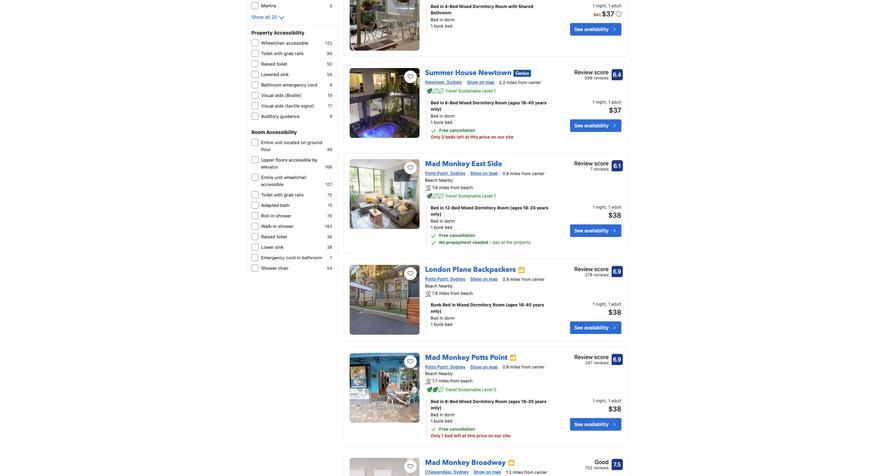 Task type: vqa. For each thing, say whether or not it's contained in the screenshot.
the bottommost Potts Point, Sydney
yes



Task type: describe. For each thing, give the bounding box(es) containing it.
lower
[[261, 245, 274, 250]]

travel sustainable level 2
[[445, 388, 496, 393]]

mixed for 6.4
[[459, 100, 472, 106]]

map left 1.3 at the right bottom of the page
[[492, 470, 501, 475]]

potts point, sydney for london
[[425, 277, 466, 282]]

1 availability from the top
[[585, 26, 609, 32]]

mad monkey east side image
[[350, 159, 420, 229]]

scored 6.9 element for mad monkey potts point
[[612, 354, 623, 365]]

mixed inside bed in 4-bed mixed dormitory room with shared bathroom bed in dorm 1 bunk bed
[[459, 4, 472, 9]]

upper floors accessible by elevator
[[261, 157, 318, 170]]

see for london plane backpackers
[[575, 325, 583, 331]]

review inside review score 7 reviews
[[575, 161, 593, 167]]

3 see availability link from the top
[[570, 225, 622, 237]]

$37 inside the 1 night , 1 adult $37
[[609, 106, 622, 114]]

only) inside bunk bed in mixed dormitory room (ages 18-40 years only) bed in dorm 1 bunk bed
[[431, 309, 442, 314]]

9 for auditory guidance
[[330, 114, 332, 119]]

adult for summer house newtown
[[612, 100, 622, 105]]

1.8 miles from beach for 6.1
[[432, 185, 473, 191]]

bed in 4-bed mixed dormitory room with shared bathroom bed in dorm 1 bunk bed
[[431, 4, 534, 29]]

sydney down house
[[447, 80, 462, 85]]

our for mad monkey potts point
[[495, 434, 502, 439]]

visual for visual aids (braille)
[[261, 93, 274, 98]]

54
[[327, 266, 332, 271]]

toilet for 50
[[277, 61, 287, 67]]

from inside 0.8 miles from center beach nearby
[[522, 277, 531, 283]]

183
[[325, 224, 332, 229]]

show all 20
[[251, 14, 277, 20]]

no
[[439, 240, 445, 246]]

show down "broadway" on the right bottom
[[474, 470, 485, 475]]

2.2
[[499, 80, 506, 85]]

walk-in shower
[[261, 224, 294, 229]]

sydney for review score 247 reviews
[[450, 365, 466, 370]]

702
[[585, 466, 593, 471]]

guidance
[[280, 114, 300, 119]]

mixed for 6.1
[[461, 206, 474, 211]]

18- for 6.1
[[523, 206, 530, 211]]

40 inside bed in 6-bed mixed dormitory room (ages 18-40 years only)
[[528, 100, 534, 106]]

visual aids (braille)
[[261, 93, 302, 98]]

–
[[490, 240, 492, 246]]

potts left point
[[472, 353, 489, 363]]

mad monkey potts point link
[[425, 350, 508, 363]]

potts point, sydney for mad
[[425, 365, 466, 370]]

3 see availability from the top
[[575, 228, 609, 234]]

bunk bed in mixed dormitory room (ages 18-40 years only) bed in dorm 1 bunk bed
[[431, 303, 544, 327]]

(ages inside bunk bed in mixed dormitory room (ages 18-40 years only) bed in dorm 1 bunk bed
[[506, 303, 518, 308]]

lowered
[[261, 72, 279, 77]]

unit for located
[[275, 140, 283, 145]]

price for potts
[[477, 434, 487, 439]]

potts for review score 247 reviews
[[425, 365, 436, 370]]

6.9 for london plane backpackers
[[613, 269, 622, 275]]

18- inside bunk bed in mixed dormitory room (ages 18-40 years only) bed in dorm 1 bunk bed
[[519, 303, 526, 308]]

with for 75
[[274, 192, 283, 198]]

mad for mad monkey potts point
[[425, 353, 441, 363]]

this property is part of our preferred partner program. it's committed to providing excellent service and good value. it'll pay us a higher commission if you make a booking. image
[[510, 355, 517, 362]]

ground
[[307, 140, 322, 145]]

cancellation for house
[[450, 128, 475, 133]]

2 bed in dorm 1 bunk bed from the top
[[431, 219, 455, 230]]

shared
[[519, 4, 534, 9]]

review for london plane backpackers
[[575, 266, 593, 273]]

chippendale, sydney
[[425, 470, 469, 475]]

bed in 6-bed mixed dormitory room (ages 18-40 years only) link
[[431, 100, 549, 113]]

bunk inside bed in 4-bed mixed dormitory room with shared bathroom bed in dorm 1 bunk bed
[[434, 24, 444, 29]]

visual for visual aids (tactile signs)
[[261, 103, 274, 109]]

this property is part of our preferred partner program. it's committed to providing excellent service and good value. it'll pay us a higher commission if you make a booking. image for mad monkey broadway
[[508, 460, 515, 467]]

room for bed in 8-bed mixed dormitory room (ages 18-35 years only)
[[495, 399, 507, 405]]

1.7 miles from beach
[[432, 379, 473, 384]]

walk-
[[261, 224, 273, 229]]

2 bed from the top
[[445, 120, 453, 125]]

0 vertical spatial beach
[[461, 185, 473, 191]]

0 horizontal spatial 7
[[330, 255, 332, 261]]

show on map down summer house newtown in the top of the page
[[467, 80, 495, 85]]

point, for london
[[437, 277, 449, 282]]

summer house newtown
[[425, 68, 512, 78]]

availability for london plane backpackers
[[585, 325, 609, 331]]

1 , from the top
[[606, 3, 607, 8]]

adapted bath
[[261, 203, 290, 208]]

1 see availability from the top
[[575, 26, 609, 32]]

1 beach from the top
[[425, 178, 438, 183]]

accessible inside entire unit wheelchair accessible
[[261, 182, 284, 187]]

1.8 miles from beach for 6.9
[[432, 291, 473, 297]]

floor
[[261, 147, 271, 152]]

50
[[327, 62, 332, 67]]

prepayment
[[446, 240, 472, 246]]

7 inside review score 7 reviews
[[590, 167, 593, 172]]

years for 6.4
[[535, 100, 547, 106]]

travel sustainable level 1 for $38
[[445, 194, 496, 199]]

show on map for review score 247 reviews
[[471, 365, 498, 370]]

room accessibility
[[251, 129, 297, 135]]

bed in 6-bed mixed dormitory room (ages 18-40 years only)
[[431, 100, 547, 112]]

pay
[[493, 240, 500, 246]]

0.9 for 6.1
[[503, 171, 509, 177]]

3 adult from the top
[[612, 205, 622, 210]]

mad monkey east side link
[[425, 157, 502, 169]]

raised toilet for 50
[[261, 61, 287, 67]]

accessibility for property accessibility
[[274, 30, 305, 36]]

the
[[506, 240, 513, 246]]

floors
[[276, 157, 288, 163]]

1 night from the top
[[596, 3, 606, 8]]

wheelchair
[[284, 175, 307, 180]]

show down east
[[471, 171, 482, 176]]

monkey for potts
[[442, 353, 470, 363]]

1 nearby from the top
[[439, 178, 453, 183]]

plane
[[453, 265, 472, 275]]

2.2 miles from center
[[499, 80, 541, 85]]

reviews inside review score 7 reviews
[[594, 167, 609, 172]]

show down mad monkey potts point at bottom
[[471, 365, 482, 370]]

1 vertical spatial cord
[[286, 255, 296, 261]]

$38 for mad monkey potts point
[[609, 405, 622, 413]]

1.8 for 6.1
[[432, 185, 438, 191]]

night for summer house newtown
[[596, 100, 606, 105]]

free for mad
[[439, 427, 449, 432]]

2 travel from the top
[[445, 194, 457, 199]]

toilet for 36
[[277, 234, 287, 240]]

6.4
[[613, 72, 622, 78]]

1.7
[[432, 379, 438, 384]]

site for mad monkey potts point
[[503, 434, 511, 439]]

mad monkey east side
[[425, 159, 502, 169]]

bed in 8-bed mixed dormitory room (ages 18-35 years only) link
[[431, 399, 549, 412]]

3 availability from the top
[[585, 228, 609, 234]]

map down the newtown
[[486, 80, 495, 85]]

entire for entire unit located on ground floor
[[261, 140, 273, 145]]

dorm inside bunk bed in mixed dormitory room (ages 18-40 years only) bed in dorm 1 bunk bed
[[445, 316, 455, 321]]

auditory
[[261, 114, 279, 119]]

summer house newtown image
[[350, 68, 420, 138]]

1.3 miles from center
[[506, 470, 548, 476]]

1 see from the top
[[575, 26, 583, 32]]

good element
[[585, 458, 609, 467]]

6.1
[[614, 163, 621, 169]]

travel for monkey
[[445, 388, 457, 393]]

on down "broadway" on the right bottom
[[486, 470, 491, 475]]

bathroom emergency cord
[[261, 82, 318, 88]]

by
[[312, 157, 318, 163]]

at for potts
[[462, 434, 467, 439]]

bed in dorm 1 bunk bed for summer
[[431, 114, 455, 125]]

property
[[514, 240, 531, 246]]

adult for london plane backpackers
[[612, 302, 622, 307]]

$41
[[594, 12, 601, 18]]

bunk for 6.1
[[434, 225, 444, 230]]

5 bed from the top
[[445, 419, 453, 424]]

2 review score element from the top
[[575, 159, 609, 168]]

1 night , 1 adult $37
[[593, 100, 622, 114]]

entire unit located on ground floor
[[261, 140, 322, 152]]

only 1 bed left at this price on our site
[[431, 434, 511, 439]]

0.9 miles from center beach nearby for 6.9
[[425, 365, 545, 377]]

with inside bed in 4-bed mixed dormitory room with shared bathroom bed in dorm 1 bunk bed
[[508, 4, 518, 9]]

map for review score 247 reviews
[[489, 365, 498, 370]]

0 horizontal spatial 2
[[442, 135, 444, 140]]

adapted
[[261, 203, 279, 208]]

36
[[327, 235, 332, 240]]

7.5
[[614, 462, 621, 468]]

2 sustainable from the top
[[458, 194, 481, 199]]

summer
[[425, 68, 454, 78]]

mad for mad monkey broadway
[[425, 458, 441, 468]]

0 vertical spatial cord
[[308, 82, 318, 88]]

bed inside bunk bed in mixed dormitory room (ages 18-40 years only) bed in dorm 1 bunk bed
[[445, 322, 453, 327]]

emergency
[[283, 82, 307, 88]]

(braille)
[[285, 93, 302, 98]]

166
[[325, 165, 332, 170]]

2 cancellation from the top
[[450, 233, 475, 239]]

only 2 beds left at this price on our site
[[431, 135, 514, 140]]

on down mad monkey potts point at bottom
[[483, 365, 488, 370]]

18- for 6.9
[[521, 399, 528, 405]]

toilet with grab rails for 75
[[261, 192, 304, 198]]

review score 599 reviews
[[575, 69, 609, 81]]

bunk bed in mixed dormitory room (ages 18-40 years only) link
[[431, 302, 549, 315]]

newtown,
[[425, 80, 446, 85]]

wheelchair accessible
[[261, 40, 309, 46]]

1 $38 from the top
[[609, 212, 622, 220]]

good 702 reviews
[[585, 460, 609, 471]]

broadway
[[472, 458, 506, 468]]

sydney for review score 7 reviews
[[450, 171, 466, 176]]

score for london plane backpackers
[[595, 266, 609, 273]]

bed in 12-bed mixed dormitory room (ages 18-35 years only) link
[[431, 205, 549, 218]]

1 night , 1 adult $38 for mad monkey potts point
[[593, 399, 622, 413]]

17
[[328, 103, 332, 109]]

1 1 night , 1 adult $38 from the top
[[593, 205, 622, 220]]

1.3
[[506, 470, 512, 476]]

dormitory inside bed in 4-bed mixed dormitory room with shared bathroom bed in dorm 1 bunk bed
[[473, 4, 494, 9]]

75
[[327, 193, 332, 198]]

bed in dorm 1 bunk bed for mad
[[431, 413, 455, 424]]

review score element for mad monkey potts point
[[575, 353, 609, 362]]

show on map down "broadway" on the right bottom
[[474, 470, 501, 475]]

bed in 12-bed mixed dormitory room (ages 18-35 years only)
[[431, 206, 549, 217]]

1 night , 1 adult
[[593, 3, 622, 8]]

3 night from the top
[[596, 205, 606, 210]]

this property is part of our preferred partner program. it's committed to providing excellent service and good value. it'll pay us a higher commission if you make a booking. image for mad monkey potts point
[[510, 355, 517, 362]]

show all 20 button
[[251, 14, 286, 22]]

bathroom inside bed in 4-bed mixed dormitory room with shared bathroom bed in dorm 1 bunk bed
[[431, 10, 452, 15]]

sustainable for house
[[458, 89, 481, 94]]

beach for monkey
[[461, 379, 473, 384]]

0 vertical spatial $37
[[602, 10, 615, 18]]

show down "london plane backpackers"
[[471, 277, 482, 282]]

bed in 4-bed mixed dormitory room with shared bathroom link
[[431, 4, 549, 16]]

(tactile
[[285, 103, 300, 109]]

1 adult from the top
[[612, 3, 622, 8]]

on down the newtown
[[479, 80, 485, 85]]

0.9 for 6.9
[[503, 365, 509, 370]]

all
[[265, 14, 270, 20]]

chippendale,
[[425, 470, 453, 475]]

show on map for review score 7 reviews
[[471, 171, 498, 176]]

good
[[595, 460, 609, 466]]

point
[[490, 353, 508, 363]]

score for summer house newtown
[[595, 69, 609, 76]]

see for mad monkey potts point
[[575, 422, 583, 428]]

18- for 6.4
[[521, 100, 528, 106]]

free for summer
[[439, 128, 449, 133]]

score inside review score 7 reviews
[[595, 161, 609, 167]]

london plane backpackers link
[[425, 263, 516, 275]]

show down summer house newtown in the top of the page
[[467, 80, 478, 85]]

roll-
[[261, 213, 271, 219]]

grab for 99
[[284, 51, 294, 56]]

sydney down mad monkey broadway
[[454, 470, 469, 475]]

8-
[[445, 399, 450, 405]]

emergency
[[261, 255, 285, 261]]

on inside entire unit located on ground floor
[[301, 140, 306, 145]]

review score 7 reviews
[[575, 161, 609, 172]]

2 free from the top
[[439, 233, 449, 239]]



Task type: locate. For each thing, give the bounding box(es) containing it.
this up mad monkey broadway link
[[468, 434, 476, 439]]

5 , from the top
[[606, 399, 607, 404]]

2 0.9 miles from center beach nearby from the top
[[425, 365, 545, 377]]

1.8 miles from beach
[[432, 185, 473, 191], [432, 291, 473, 297]]

score left 6.1
[[595, 161, 609, 167]]

0 vertical spatial grab
[[284, 51, 294, 56]]

1 vertical spatial free cancellation
[[439, 233, 475, 239]]

0 vertical spatial 1 night , 1 adult $38
[[593, 205, 622, 220]]

only) down '1.7'
[[431, 406, 442, 411]]

1.8 miles from beach up 12- at top right
[[432, 185, 473, 191]]

london plane backpackers image
[[350, 265, 420, 335]]

2 aids from the top
[[275, 103, 284, 109]]

review score 247 reviews
[[575, 354, 609, 366]]

0 vertical spatial 2
[[442, 135, 444, 140]]

with
[[508, 4, 518, 9], [274, 51, 283, 56], [274, 192, 283, 198]]

nearby for london
[[439, 284, 453, 289]]

1 vertical spatial cancellation
[[450, 233, 475, 239]]

bed in 8-bed mixed dormitory room (ages 18-35 years only)
[[431, 399, 547, 411]]

40 inside bunk bed in mixed dormitory room (ages 18-40 years only) bed in dorm 1 bunk bed
[[526, 303, 532, 308]]

score right 278
[[595, 266, 609, 273]]

dorm for 6.9
[[445, 413, 455, 418]]

2 night from the top
[[596, 100, 606, 105]]

122
[[325, 41, 332, 46]]

2 vertical spatial sustainable
[[458, 388, 481, 393]]

score inside review score 278 reviews
[[595, 266, 609, 273]]

2 vertical spatial $38
[[609, 405, 622, 413]]

1 vertical spatial nearby
[[439, 284, 453, 289]]

1 vertical spatial toilet
[[277, 234, 287, 240]]

0 vertical spatial rails
[[295, 51, 304, 56]]

shower chair
[[261, 266, 289, 271]]

reviews inside review score 247 reviews
[[594, 361, 609, 366]]

center for review score 247 reviews
[[532, 365, 545, 370]]

18- inside the 'bed in 12-bed mixed dormitory room (ages 18-35 years only)'
[[523, 206, 530, 211]]

availability
[[585, 26, 609, 32], [585, 123, 609, 129], [585, 228, 609, 234], [585, 325, 609, 331], [585, 422, 609, 428]]

reviews inside review score 278 reviews
[[594, 273, 609, 278]]

$38
[[609, 212, 622, 220], [609, 308, 622, 317], [609, 405, 622, 413]]

review score element for summer house newtown
[[575, 68, 609, 77]]

0 vertical spatial 40
[[528, 100, 534, 106]]

show on map for review score 278 reviews
[[471, 277, 498, 282]]

5 reviews from the top
[[594, 466, 609, 471]]

wheelchair
[[261, 40, 285, 46]]

in inside the 'bed in 12-bed mixed dormitory room (ages 18-35 years only)'
[[440, 206, 444, 211]]

scored 6.9 element for london plane backpackers
[[612, 266, 623, 278]]

2 vertical spatial at
[[462, 434, 467, 439]]

0 vertical spatial free
[[439, 128, 449, 133]]

5 availability from the top
[[585, 422, 609, 428]]

beach up "travel sustainable level 2"
[[461, 379, 473, 384]]

12-
[[445, 206, 452, 211]]

0 vertical spatial shower
[[276, 213, 291, 219]]

level up bed in 8-bed mixed dormitory room (ages 18-35 years only)
[[482, 388, 493, 393]]

room inside the 'bed in 12-bed mixed dormitory room (ages 18-35 years only)'
[[497, 206, 509, 211]]

reviews right 702
[[594, 466, 609, 471]]

genius discounts available at this property. image
[[514, 70, 531, 77], [514, 70, 531, 77]]

0 vertical spatial visual
[[261, 93, 274, 98]]

dormitory for 6.4
[[473, 100, 494, 106]]

18- inside bed in 6-bed mixed dormitory room (ages 18-40 years only)
[[521, 100, 528, 106]]

unit inside entire unit wheelchair accessible
[[275, 175, 283, 180]]

bed in dorm 1 bunk bed down 12- at top right
[[431, 219, 455, 230]]

3 review score element from the top
[[575, 265, 609, 274]]

aids for (braille)
[[275, 93, 284, 98]]

1 0.9 from the top
[[503, 171, 509, 177]]

1 vertical spatial accessibility
[[266, 129, 297, 135]]

3 free from the top
[[439, 427, 449, 432]]

sydney for review score 278 reviews
[[450, 277, 466, 282]]

map for review score 278 reviews
[[489, 277, 498, 282]]

2
[[442, 135, 444, 140], [494, 388, 496, 393]]

2 , from the top
[[606, 100, 607, 105]]

1 vertical spatial this
[[468, 434, 476, 439]]

4 dorm from the top
[[445, 316, 455, 321]]

only) for 6.9
[[431, 406, 442, 411]]

site for summer house newtown
[[506, 135, 514, 140]]

1 cancellation from the top
[[450, 128, 475, 133]]

mixed right 6-
[[459, 100, 472, 106]]

4 review from the top
[[575, 354, 593, 361]]

1.8 miles from beach up "bunk"
[[432, 291, 473, 297]]

0 vertical spatial level
[[482, 89, 493, 94]]

summer house newtown link
[[425, 66, 512, 78]]

2 vertical spatial point,
[[437, 365, 449, 370]]

2 vertical spatial free
[[439, 427, 449, 432]]

5 bunk from the top
[[434, 419, 444, 424]]

beach down 0.8 miles from center beach nearby
[[461, 291, 473, 297]]

4 see availability link from the top
[[570, 322, 622, 334]]

newtown
[[479, 68, 512, 78]]

cambridge lodge image
[[350, 0, 420, 51]]

0 vertical spatial accessibility
[[274, 30, 305, 36]]

mixed right "bunk"
[[457, 303, 469, 308]]

aids for (tactile
[[275, 103, 284, 109]]

2 vertical spatial beach
[[425, 372, 438, 377]]

mixed inside the 'bed in 12-bed mixed dormitory room (ages 18-35 years only)'
[[461, 206, 474, 211]]

1 vertical spatial visual
[[261, 103, 274, 109]]

mixed down "travel sustainable level 2"
[[459, 399, 472, 405]]

59
[[327, 72, 332, 77]]

scored 6.9 element
[[612, 266, 623, 278], [612, 354, 623, 365]]

needed
[[473, 240, 488, 246]]

2 vertical spatial mad
[[425, 458, 441, 468]]

sydney
[[447, 80, 462, 85], [450, 171, 466, 176], [450, 277, 466, 282], [450, 365, 466, 370], [454, 470, 469, 475]]

years inside bed in 8-bed mixed dormitory room (ages 18-35 years only)
[[535, 399, 547, 405]]

years inside bunk bed in mixed dormitory room (ages 18-40 years only) bed in dorm 1 bunk bed
[[533, 303, 544, 308]]

2 left beds
[[442, 135, 444, 140]]

review inside review score 599 reviews
[[575, 69, 593, 76]]

dormitory inside bunk bed in mixed dormitory room (ages 18-40 years only) bed in dorm 1 bunk bed
[[471, 303, 492, 308]]

(ages
[[508, 100, 520, 106], [510, 206, 522, 211], [506, 303, 518, 308], [508, 399, 520, 405]]

1 vertical spatial bathroom
[[261, 82, 282, 88]]

3 travel from the top
[[445, 388, 457, 393]]

1 score from the top
[[595, 69, 609, 76]]

(ages for 6.1
[[510, 206, 522, 211]]

mad monkey broadway
[[425, 458, 506, 468]]

cord up 'chair'
[[286, 255, 296, 261]]

map down side
[[489, 171, 498, 176]]

1 inside bunk bed in mixed dormitory room (ages 18-40 years only) bed in dorm 1 bunk bed
[[431, 322, 433, 327]]

1 only from the top
[[431, 135, 441, 140]]

on up "broadway" on the right bottom
[[488, 434, 494, 439]]

35 for 6.9
[[528, 399, 534, 405]]

2 vertical spatial travel
[[445, 388, 457, 393]]

scored 6.9 element right review score 247 reviews
[[612, 354, 623, 365]]

mad monkey potts point image
[[350, 353, 420, 423]]

1 1.8 miles from beach from the top
[[432, 185, 473, 191]]

1 mad from the top
[[425, 159, 441, 169]]

3 cancellation from the top
[[450, 427, 475, 432]]

1 aids from the top
[[275, 93, 284, 98]]

accessible left "by"
[[289, 157, 311, 163]]

years inside bed in 6-bed mixed dormitory room (ages 18-40 years only)
[[535, 100, 547, 106]]

map down point
[[489, 365, 498, 370]]

6 bed from the top
[[445, 434, 453, 439]]

level up bed in 6-bed mixed dormitory room (ages 18-40 years only)
[[482, 89, 493, 94]]

1 horizontal spatial cord
[[308, 82, 318, 88]]

dormitory for 6.9
[[473, 399, 494, 405]]

1 vertical spatial potts point, sydney
[[425, 277, 466, 282]]

rails down "wheelchair"
[[295, 192, 304, 198]]

1 vertical spatial mad
[[425, 353, 441, 363]]

scored 7.5 element
[[612, 460, 623, 471]]

0 vertical spatial potts point, sydney
[[425, 171, 466, 176]]

1 raised toilet from the top
[[261, 61, 287, 67]]

5
[[330, 3, 332, 8]]

2 vertical spatial monkey
[[442, 458, 470, 468]]

availability for mad monkey potts point
[[585, 422, 609, 428]]

side
[[487, 159, 502, 169]]

upper
[[261, 157, 274, 163]]

1 vertical spatial rails
[[295, 192, 304, 198]]

potts for review score 278 reviews
[[425, 277, 436, 282]]

0 vertical spatial 6.9
[[613, 269, 622, 275]]

reviews for mad monkey potts point
[[594, 361, 609, 366]]

1 vertical spatial toilet
[[261, 192, 273, 198]]

2 level from the top
[[482, 194, 493, 199]]

reviews for summer house newtown
[[594, 76, 609, 81]]

1 vertical spatial $38
[[609, 308, 622, 317]]

raised for 36
[[261, 234, 275, 240]]

travel sustainable level 1 up the 'bed in 12-bed mixed dormitory room (ages 18-35 years only)'
[[445, 194, 496, 199]]

chair
[[278, 266, 289, 271]]

3 see from the top
[[575, 228, 583, 234]]

our up side
[[498, 135, 505, 140]]

2 adult from the top
[[612, 100, 622, 105]]

sustainable down summer house newtown in the top of the page
[[458, 89, 481, 94]]

reviews inside good 702 reviews
[[594, 466, 609, 471]]

point, for mad
[[437, 365, 449, 370]]

1 vertical spatial sink
[[275, 245, 284, 250]]

mad
[[425, 159, 441, 169], [425, 353, 441, 363], [425, 458, 441, 468]]

mixed right 4-
[[459, 4, 472, 9]]

free cancellation
[[439, 128, 475, 133], [439, 233, 475, 239], [439, 427, 475, 432]]

bathroom down lowered
[[261, 82, 282, 88]]

review score element for london plane backpackers
[[575, 265, 609, 274]]

1 night , 1 adult $38 for london plane backpackers
[[593, 302, 622, 317]]

19
[[328, 93, 332, 98]]

0 vertical spatial toilet
[[277, 61, 287, 67]]

0 vertical spatial point,
[[437, 171, 449, 176]]

years inside the 'bed in 12-bed mixed dormitory room (ages 18-35 years only)'
[[537, 206, 549, 211]]

unit down elevator on the top left of the page
[[275, 175, 283, 180]]

2 potts point, sydney from the top
[[425, 277, 466, 282]]

0 vertical spatial travel
[[445, 89, 457, 94]]

bed in dorm 1 bunk bed down 6-
[[431, 114, 455, 125]]

potts
[[425, 171, 436, 176], [425, 277, 436, 282], [472, 353, 489, 363], [425, 365, 436, 370]]

score inside review score 599 reviews
[[595, 69, 609, 76]]

in inside bed in 6-bed mixed dormitory room (ages 18-40 years only)
[[440, 100, 444, 106]]

2 grab from the top
[[284, 192, 294, 198]]

from
[[518, 80, 528, 85], [522, 171, 531, 177], [451, 185, 460, 191], [522, 277, 531, 283], [451, 291, 460, 297], [522, 365, 531, 370], [450, 379, 460, 384], [524, 470, 534, 476]]

1 review from the top
[[575, 69, 593, 76]]

nearby for mad
[[439, 372, 453, 377]]

reviews left 6.1
[[594, 167, 609, 172]]

2 toilet from the top
[[277, 234, 287, 240]]

0 vertical spatial sink
[[280, 72, 289, 77]]

monkey for broadway
[[442, 458, 470, 468]]

scored 6.1 element
[[612, 161, 623, 172]]

1 vertical spatial at
[[501, 240, 505, 246]]

1.8 for 6.9
[[432, 291, 438, 297]]

bed inside bed in 4-bed mixed dormitory room with shared bathroom bed in dorm 1 bunk bed
[[445, 24, 453, 29]]

4 see availability from the top
[[575, 325, 609, 331]]

sustainable down 1.7 miles from beach
[[458, 388, 481, 393]]

review score 278 reviews
[[575, 266, 609, 278]]

bed in dorm 1 bunk bed
[[431, 114, 455, 125], [431, 219, 455, 230], [431, 413, 455, 424]]

raised toilet up lowered sink
[[261, 61, 287, 67]]

0 vertical spatial monkey
[[442, 159, 470, 169]]

london plane backpackers
[[425, 265, 516, 275]]

left right beds
[[457, 135, 464, 140]]

3 free cancellation from the top
[[439, 427, 475, 432]]

0 vertical spatial 35
[[530, 206, 536, 211]]

1 toilet with grab rails from the top
[[261, 51, 304, 56]]

review score element
[[575, 68, 609, 77], [575, 159, 609, 168], [575, 265, 609, 274], [575, 353, 609, 362]]

1 vertical spatial 40
[[526, 303, 532, 308]]

review inside review score 278 reviews
[[575, 266, 593, 273]]

map down backpackers
[[489, 277, 498, 282]]

years for 6.1
[[537, 206, 549, 211]]

mantra
[[261, 3, 276, 8]]

room inside bed in 6-bed mixed dormitory room (ages 18-40 years only)
[[495, 100, 507, 106]]

6.9 for mad monkey potts point
[[613, 357, 622, 363]]

travel for house
[[445, 89, 457, 94]]

2 entire from the top
[[261, 175, 273, 180]]

rails for 99
[[295, 51, 304, 56]]

1 travel sustainable level 1 from the top
[[445, 89, 496, 94]]

toilet with grab rails for 99
[[261, 51, 304, 56]]

1 vertical spatial raised toilet
[[261, 234, 287, 240]]

site
[[506, 135, 514, 140], [503, 434, 511, 439]]

3 bunk from the top
[[434, 225, 444, 230]]

reviews right 247
[[594, 361, 609, 366]]

, for mad monkey potts point
[[606, 399, 607, 404]]

5 dorm from the top
[[445, 413, 455, 418]]

bunk
[[431, 303, 442, 308]]

see availability for summer house newtown
[[575, 123, 609, 129]]

1 vertical spatial sustainable
[[458, 194, 481, 199]]

0 vertical spatial bed in dorm 1 bunk bed
[[431, 114, 455, 125]]

2 only from the top
[[431, 434, 441, 439]]

review for summer house newtown
[[575, 69, 593, 76]]

raised up lowered
[[261, 61, 275, 67]]

roll-in shower
[[261, 213, 291, 219]]

0 vertical spatial with
[[508, 4, 518, 9]]

76
[[327, 214, 332, 219]]

monkey up chippendale, sydney
[[442, 458, 470, 468]]

6-
[[445, 100, 450, 106]]

with for 99
[[274, 51, 283, 56]]

unit inside entire unit located on ground floor
[[275, 140, 283, 145]]

sustainable for monkey
[[458, 388, 481, 393]]

2 9 from the top
[[330, 114, 332, 119]]

2 vertical spatial potts point, sydney
[[425, 365, 466, 370]]

cord
[[308, 82, 318, 88], [286, 255, 296, 261]]

only) inside bed in 6-bed mixed dormitory room (ages 18-40 years only)
[[431, 107, 442, 112]]

1 potts point, sydney from the top
[[425, 171, 466, 176]]

1 travel from the top
[[445, 89, 457, 94]]

dorm inside bed in 4-bed mixed dormitory room with shared bathroom bed in dorm 1 bunk bed
[[445, 17, 455, 22]]

potts down the london
[[425, 277, 436, 282]]

travel down "newtown, sydney" at the top of page
[[445, 89, 457, 94]]

at up mad monkey broadway link
[[462, 434, 467, 439]]

point, up '1.7'
[[437, 365, 449, 370]]

0.8 miles from center beach nearby
[[425, 277, 545, 289]]

1 free from the top
[[439, 128, 449, 133]]

2 reviews from the top
[[594, 167, 609, 172]]

1 vertical spatial our
[[495, 434, 502, 439]]

1 vertical spatial scored 6.9 element
[[612, 354, 623, 365]]

3 bed in dorm 1 bunk bed from the top
[[431, 413, 455, 424]]

1 vertical spatial travel
[[445, 194, 457, 199]]

2 availability from the top
[[585, 123, 609, 129]]

level for newtown
[[482, 89, 493, 94]]

see availability link for london plane backpackers
[[570, 322, 622, 334]]

review inside review score 247 reviews
[[575, 354, 593, 361]]

1 vertical spatial aids
[[275, 103, 284, 109]]

this property is part of our preferred partner program. it's committed to providing excellent service and good value. it'll pay us a higher commission if you make a booking. image
[[518, 267, 525, 274], [518, 267, 525, 274], [510, 355, 517, 362], [508, 460, 515, 467], [508, 460, 515, 467]]

5 see from the top
[[575, 422, 583, 428]]

1 point, from the top
[[437, 171, 449, 176]]

accessibility for room accessibility
[[266, 129, 297, 135]]

free cancellation for monkey
[[439, 427, 475, 432]]

3 score from the top
[[595, 266, 609, 273]]

score inside review score 247 reviews
[[595, 354, 609, 361]]

dormitory inside bed in 6-bed mixed dormitory room (ages 18-40 years only)
[[473, 100, 494, 106]]

1 vertical spatial unit
[[275, 175, 283, 180]]

1 bunk from the top
[[434, 24, 444, 29]]

signs)
[[301, 103, 314, 109]]

5 see availability from the top
[[575, 422, 609, 428]]

no prepayment needed – pay at the property
[[439, 240, 531, 246]]

shower for walk-in shower
[[278, 224, 294, 229]]

visual
[[261, 93, 274, 98], [261, 103, 274, 109]]

nearby down mad monkey east side
[[439, 178, 453, 183]]

potts point, sydney up 1.7 miles from beach
[[425, 365, 466, 370]]

with down wheelchair
[[274, 51, 283, 56]]

40
[[528, 100, 534, 106], [526, 303, 532, 308]]

travel sustainable level 1 down summer house newtown in the top of the page
[[445, 89, 496, 94]]

monkey inside "link"
[[442, 159, 470, 169]]

emergency cord in bathroom
[[261, 255, 322, 261]]

at
[[465, 135, 469, 140], [501, 240, 505, 246], [462, 434, 467, 439]]

mixed inside bed in 6-bed mixed dormitory room (ages 18-40 years only)
[[459, 100, 472, 106]]

grab down wheelchair accessible
[[284, 51, 294, 56]]

0 vertical spatial at
[[465, 135, 469, 140]]

35 for 6.1
[[530, 206, 536, 211]]

only) up no on the bottom
[[431, 212, 442, 217]]

room for bed in 12-bed mixed dormitory room (ages 18-35 years only)
[[497, 206, 509, 211]]

4 review score element from the top
[[575, 353, 609, 362]]

0 vertical spatial beach
[[425, 178, 438, 183]]

1 vertical spatial point,
[[437, 277, 449, 282]]

1 see availability link from the top
[[570, 23, 622, 36]]

0.9 miles from center beach nearby down east
[[425, 171, 545, 183]]

2 mad from the top
[[425, 353, 441, 363]]

night
[[596, 3, 606, 8], [596, 100, 606, 105], [596, 205, 606, 210], [596, 302, 606, 307], [596, 399, 606, 404]]

in inside bed in 8-bed mixed dormitory room (ages 18-35 years only)
[[440, 399, 444, 405]]

99
[[327, 51, 332, 56]]

cancellation up prepayment on the right bottom
[[450, 233, 475, 239]]

1 vertical spatial beach
[[461, 291, 473, 297]]

this for house
[[471, 135, 478, 140]]

3 review from the top
[[575, 266, 593, 273]]

3 sustainable from the top
[[458, 388, 481, 393]]

2 beach from the top
[[425, 284, 438, 289]]

1 reviews from the top
[[594, 76, 609, 81]]

cancellation up only 1 bed left at this price on our site
[[450, 427, 475, 432]]

nearby down the london
[[439, 284, 453, 289]]

2 vertical spatial nearby
[[439, 372, 453, 377]]

1 horizontal spatial bathroom
[[431, 10, 452, 15]]

room
[[495, 4, 507, 9], [495, 100, 507, 106], [251, 129, 265, 135], [497, 206, 509, 211], [493, 303, 505, 308], [495, 399, 507, 405]]

mixed for 6.9
[[459, 399, 472, 405]]

1 vertical spatial 1.8
[[432, 291, 438, 297]]

1 vertical spatial toilet with grab rails
[[261, 192, 304, 198]]

nearby up 1.7 miles from beach
[[439, 372, 453, 377]]

1 dorm from the top
[[445, 17, 455, 22]]

raised for 50
[[261, 61, 275, 67]]

20
[[271, 14, 277, 20]]

2 rails from the top
[[295, 192, 304, 198]]

scored 6.9 element right review score 278 reviews
[[612, 266, 623, 278]]

0 vertical spatial entire
[[261, 140, 273, 145]]

sydney down mad monkey east side
[[450, 171, 466, 176]]

107
[[325, 182, 332, 187]]

2 up "bed in 8-bed mixed dormitory room (ages 18-35 years only)" "link"
[[494, 388, 496, 393]]

free cancellation up prepayment on the right bottom
[[439, 233, 475, 239]]

0 vertical spatial 9
[[330, 82, 332, 88]]

adult for mad monkey potts point
[[612, 399, 622, 404]]

0.9 miles from center beach nearby down point
[[425, 365, 545, 377]]

scored 6.4 element
[[612, 69, 623, 81]]

2 vertical spatial cancellation
[[450, 427, 475, 432]]

free cancellation up beds
[[439, 128, 475, 133]]

see
[[575, 26, 583, 32], [575, 123, 583, 129], [575, 228, 583, 234], [575, 325, 583, 331], [575, 422, 583, 428]]

with up adapted bath
[[274, 192, 283, 198]]

accessibility up located
[[266, 129, 297, 135]]

2 see availability link from the top
[[570, 120, 622, 132]]

35 inside the 'bed in 12-bed mixed dormitory room (ages 18-35 years only)'
[[530, 206, 536, 211]]

only) for 6.1
[[431, 212, 442, 217]]

bunk
[[434, 24, 444, 29], [434, 120, 444, 125], [434, 225, 444, 230], [434, 322, 444, 327], [434, 419, 444, 424]]

beach inside 0.8 miles from center beach nearby
[[425, 284, 438, 289]]

see availability for london plane backpackers
[[575, 325, 609, 331]]

this for monkey
[[468, 434, 476, 439]]

3 bed from the top
[[445, 225, 453, 230]]

monkey up 1.7 miles from beach
[[442, 353, 470, 363]]

1 bed in dorm 1 bunk bed from the top
[[431, 114, 455, 125]]

2 free cancellation from the top
[[439, 233, 475, 239]]

only) for 6.4
[[431, 107, 442, 112]]

elevator
[[261, 164, 278, 170]]

(ages for 6.9
[[508, 399, 520, 405]]

price
[[480, 135, 490, 140], [477, 434, 487, 439]]

0 vertical spatial mad
[[425, 159, 441, 169]]

4 night from the top
[[596, 302, 606, 307]]

beach down mad monkey east side
[[461, 185, 473, 191]]

, for london plane backpackers
[[606, 302, 607, 307]]

only) inside the 'bed in 12-bed mixed dormitory room (ages 18-35 years only)'
[[431, 212, 442, 217]]

1 vertical spatial 35
[[528, 399, 534, 405]]

0 vertical spatial 0.9
[[503, 171, 509, 177]]

review
[[575, 69, 593, 76], [575, 161, 593, 167], [575, 266, 593, 273], [575, 354, 593, 361]]

grab for 75
[[284, 192, 294, 198]]

entire unit wheelchair accessible
[[261, 175, 307, 187]]

on down east
[[483, 171, 488, 176]]

entire down elevator on the top left of the page
[[261, 175, 273, 180]]

2 vertical spatial beach
[[461, 379, 473, 384]]

2 monkey from the top
[[442, 353, 470, 363]]

9
[[330, 82, 332, 88], [330, 114, 332, 119]]

center inside 0.8 miles from center beach nearby
[[532, 277, 545, 283]]

free cancellation up only 1 bed left at this price on our site
[[439, 427, 475, 432]]

(ages inside the 'bed in 12-bed mixed dormitory room (ages 18-35 years only)'
[[510, 206, 522, 211]]

1 inside bed in 4-bed mixed dormitory room with shared bathroom bed in dorm 1 bunk bed
[[431, 24, 433, 29]]

beach for plane
[[461, 291, 473, 297]]

toilet up adapted
[[261, 192, 273, 198]]

1 9 from the top
[[330, 82, 332, 88]]

278
[[585, 273, 593, 278]]

mixed inside bunk bed in mixed dormitory room (ages 18-40 years only) bed in dorm 1 bunk bed
[[457, 303, 469, 308]]

0 vertical spatial this
[[471, 135, 478, 140]]

0 vertical spatial toilet with grab rails
[[261, 51, 304, 56]]

1 vertical spatial bed in dorm 1 bunk bed
[[431, 219, 455, 230]]

1 vertical spatial shower
[[278, 224, 294, 229]]

room inside bed in 8-bed mixed dormitory room (ages 18-35 years only)
[[495, 399, 507, 405]]

0 vertical spatial travel sustainable level 1
[[445, 89, 496, 94]]

0 vertical spatial only
[[431, 135, 441, 140]]

0 vertical spatial sustainable
[[458, 89, 481, 94]]

with left shared
[[508, 4, 518, 9]]

48
[[327, 147, 332, 152]]

free
[[439, 128, 449, 133], [439, 233, 449, 239], [439, 427, 449, 432]]

2 dorm from the top
[[445, 114, 455, 119]]

bunk inside bunk bed in mixed dormitory room (ages 18-40 years only) bed in dorm 1 bunk bed
[[434, 322, 444, 327]]

0 vertical spatial 1.8
[[432, 185, 438, 191]]

property accessibility
[[251, 30, 305, 36]]

free up only 1 bed left at this price on our site
[[439, 427, 449, 432]]

only) inside bed in 8-bed mixed dormitory room (ages 18-35 years only)
[[431, 406, 442, 411]]

cancellation
[[450, 128, 475, 133], [450, 233, 475, 239], [450, 427, 475, 432]]

on up side
[[491, 135, 497, 140]]

free cancellation for house
[[439, 128, 475, 133]]

toilet with grab rails down wheelchair accessible
[[261, 51, 304, 56]]

2 score from the top
[[595, 161, 609, 167]]

room for bed in 4-bed mixed dormitory room with shared bathroom bed in dorm 1 bunk bed
[[495, 4, 507, 9]]

1 horizontal spatial 2
[[494, 388, 496, 393]]

grab up bath at the top left of page
[[284, 192, 294, 198]]

2 nearby from the top
[[439, 284, 453, 289]]

bed in dorm 1 bunk bed down '8-'
[[431, 413, 455, 424]]

show inside show all 20 dropdown button
[[251, 14, 264, 20]]

map
[[486, 80, 495, 85], [489, 171, 498, 176], [489, 277, 498, 282], [489, 365, 498, 370], [492, 470, 501, 475]]

35 inside bed in 8-bed mixed dormitory room (ages 18-35 years only)
[[528, 399, 534, 405]]

center for review score 7 reviews
[[532, 171, 545, 177]]

sydney down mad monkey potts point at bottom
[[450, 365, 466, 370]]

night inside the 1 night , 1 adult $37
[[596, 100, 606, 105]]

3 , from the top
[[606, 205, 607, 210]]

2 see from the top
[[575, 123, 583, 129]]

1 vertical spatial free
[[439, 233, 449, 239]]

15
[[328, 203, 332, 208]]

beds
[[445, 135, 456, 140]]

2 vertical spatial free cancellation
[[439, 427, 475, 432]]

0 vertical spatial price
[[480, 135, 490, 140]]

house
[[455, 68, 477, 78]]

1 free cancellation from the top
[[439, 128, 475, 133]]

2 $38 from the top
[[609, 308, 622, 317]]

(ages inside bed in 8-bed mixed dormitory room (ages 18-35 years only)
[[508, 399, 520, 405]]

review for mad monkey potts point
[[575, 354, 593, 361]]

1 only) from the top
[[431, 107, 442, 112]]

0 horizontal spatial bathroom
[[261, 82, 282, 88]]

accessible inside upper floors accessible by elevator
[[289, 157, 311, 163]]

3 monkey from the top
[[442, 458, 470, 468]]

1 vertical spatial grab
[[284, 192, 294, 198]]

room inside bed in 4-bed mixed dormitory room with shared bathroom bed in dorm 1 bunk bed
[[495, 4, 507, 9]]

2 only) from the top
[[431, 212, 442, 217]]

mixed inside bed in 8-bed mixed dormitory room (ages 18-35 years only)
[[459, 399, 472, 405]]

shower for roll-in shower
[[276, 213, 291, 219]]

this
[[471, 135, 478, 140], [468, 434, 476, 439]]

3 dorm from the top
[[445, 219, 455, 224]]

this property is part of our preferred partner program. it's committed to providing excellent service and good value. it'll pay us a higher commission if you make a booking. image for london plane backpackers
[[518, 267, 525, 274]]

1 vertical spatial beach
[[425, 284, 438, 289]]

auditory guidance
[[261, 114, 300, 119]]

0.9 miles from center beach nearby for 6.1
[[425, 171, 545, 183]]

this right beds
[[471, 135, 478, 140]]

, inside the 1 night , 1 adult $37
[[606, 100, 607, 105]]

sustainable up the 'bed in 12-bed mixed dormitory room (ages 18-35 years only)'
[[458, 194, 481, 199]]

travel
[[445, 89, 457, 94], [445, 194, 457, 199], [445, 388, 457, 393]]

dormitory inside the 'bed in 12-bed mixed dormitory room (ages 18-35 years only)'
[[475, 206, 496, 211]]

rails
[[295, 51, 304, 56], [295, 192, 304, 198]]

3 only) from the top
[[431, 309, 442, 314]]

1 scored 6.9 element from the top
[[612, 266, 623, 278]]

toilet down wheelchair
[[261, 51, 273, 56]]

2 vertical spatial with
[[274, 192, 283, 198]]

see availability link for summer house newtown
[[570, 120, 622, 132]]

1 vertical spatial 6.9
[[613, 357, 622, 363]]

our up "broadway" on the right bottom
[[495, 434, 502, 439]]

reviews inside review score 599 reviews
[[594, 76, 609, 81]]

located
[[284, 140, 300, 145]]

1 vertical spatial 2
[[494, 388, 496, 393]]

map for review score 7 reviews
[[489, 171, 498, 176]]

bathroom
[[431, 10, 452, 15], [261, 82, 282, 88]]

night for mad monkey potts point
[[596, 399, 606, 404]]

miles inside 0.8 miles from center beach nearby
[[510, 277, 521, 283]]

cancellation for monkey
[[450, 427, 475, 432]]

9 down 17
[[330, 114, 332, 119]]

2 review from the top
[[575, 161, 593, 167]]

only for summer
[[431, 135, 441, 140]]

aids up visual aids (tactile signs)
[[275, 93, 284, 98]]

score right 599
[[595, 69, 609, 76]]

only) down "bunk"
[[431, 309, 442, 314]]

cord right emergency
[[308, 82, 318, 88]]

entire inside entire unit located on ground floor
[[261, 140, 273, 145]]

availability for summer house newtown
[[585, 123, 609, 129]]

$37
[[602, 10, 615, 18], [609, 106, 622, 114]]

2 vertical spatial level
[[482, 388, 493, 393]]

toilet with grab rails up bath at the top left of page
[[261, 192, 304, 198]]

beach for london plane backpackers
[[425, 284, 438, 289]]

mad inside "link"
[[425, 159, 441, 169]]

only)
[[431, 107, 442, 112], [431, 212, 442, 217], [431, 309, 442, 314], [431, 406, 442, 411]]

2 6.9 from the top
[[613, 357, 622, 363]]

(ages inside bed in 6-bed mixed dormitory room (ages 18-40 years only)
[[508, 100, 520, 106]]

1 vertical spatial raised
[[261, 234, 275, 240]]

point, down mad monkey east side
[[437, 171, 449, 176]]

1 6.9 from the top
[[613, 269, 622, 275]]

adult inside the 1 night , 1 adult $37
[[612, 100, 622, 105]]

1 vertical spatial 9
[[330, 114, 332, 119]]

show on map
[[467, 80, 495, 85], [471, 171, 498, 176], [471, 277, 498, 282], [471, 365, 498, 370], [474, 470, 501, 475]]

9 up 19
[[330, 82, 332, 88]]

0 vertical spatial accessible
[[286, 40, 309, 46]]

nearby inside 0.8 miles from center beach nearby
[[439, 284, 453, 289]]

1 review score element from the top
[[575, 68, 609, 77]]

entire inside entire unit wheelchair accessible
[[261, 175, 273, 180]]

5 night from the top
[[596, 399, 606, 404]]

left for house
[[457, 135, 464, 140]]

7 up 54
[[330, 255, 332, 261]]

on down backpackers
[[483, 277, 488, 282]]

(ages for 6.4
[[508, 100, 520, 106]]

2 vertical spatial 1 night , 1 adult $38
[[593, 399, 622, 413]]

1 vertical spatial travel sustainable level 1
[[445, 194, 496, 199]]

dorm for 6.1
[[445, 219, 455, 224]]

6.9 right review score 278 reviews
[[613, 269, 622, 275]]

3 level from the top
[[482, 388, 493, 393]]

left up mad monkey broadway link
[[454, 434, 461, 439]]

0 vertical spatial site
[[506, 135, 514, 140]]

toilet down walk-in shower
[[277, 234, 287, 240]]

2 toilet with grab rails from the top
[[261, 192, 304, 198]]

mad for mad monkey east side
[[425, 159, 441, 169]]

dormitory inside bed in 8-bed mixed dormitory room (ages 18-35 years only)
[[473, 399, 494, 405]]

0 vertical spatial raised
[[261, 61, 275, 67]]

room inside bunk bed in mixed dormitory room (ages 18-40 years only) bed in dorm 1 bunk bed
[[493, 303, 505, 308]]

9 for bathroom emergency cord
[[330, 82, 332, 88]]

18- inside bed in 8-bed mixed dormitory room (ages 18-35 years only)
[[521, 399, 528, 405]]

1 vertical spatial left
[[454, 434, 461, 439]]

bathroom down 4-
[[431, 10, 452, 15]]

travel sustainable level 1 for $37
[[445, 89, 496, 94]]

3 beach from the top
[[425, 372, 438, 377]]

2 1.8 from the top
[[432, 291, 438, 297]]



